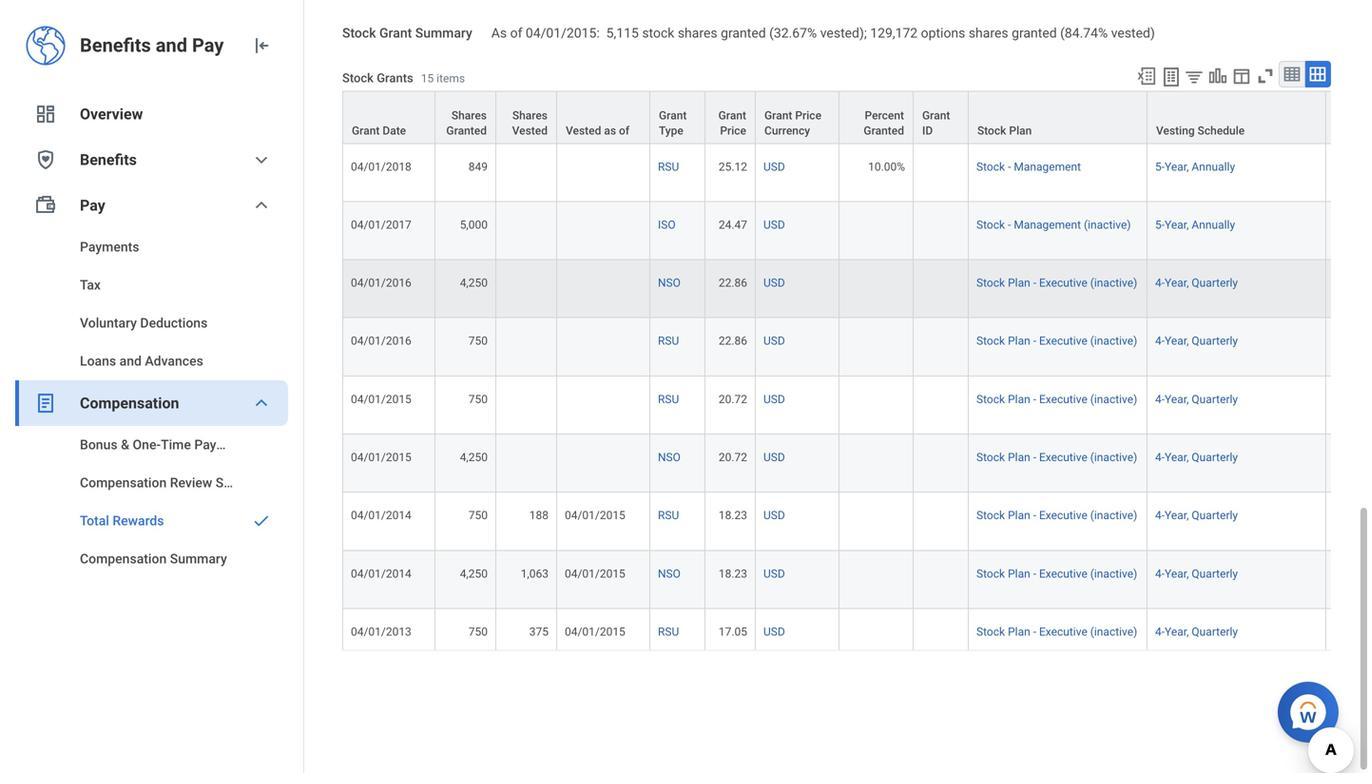 Task type: locate. For each thing, give the bounding box(es) containing it.
grant for grant id
[[923, 109, 951, 122]]

1 04/01/2014 from the top
[[351, 509, 412, 522]]

annually for stock - management (inactive)
[[1192, 218, 1236, 232]]

0 vertical spatial 5-
[[1156, 160, 1165, 173]]

4-year, quarterly
[[1156, 276, 1239, 290], [1156, 335, 1239, 348], [1156, 393, 1239, 406], [1156, 451, 1239, 464], [1156, 509, 1239, 522], [1156, 567, 1239, 581], [1156, 625, 1239, 639]]

shares
[[678, 25, 718, 41], [969, 25, 1009, 41]]

of inside stock grant summary element
[[510, 25, 523, 41]]

payments link
[[15, 228, 288, 266]]

0 horizontal spatial summary
[[170, 551, 227, 567]]

management down stock - management
[[1014, 218, 1082, 232]]

stock plan - executive (inactive) for fifth "4-year, quarterly" link from the bottom of the page
[[977, 393, 1138, 406]]

grant up the 'currency'
[[765, 109, 793, 122]]

7 stock plan - executive (inactive) from the top
[[977, 625, 1138, 639]]

5 executive from the top
[[1040, 509, 1088, 522]]

5 stock plan - executive (inactive) from the top
[[977, 509, 1138, 522]]

compensation inside dropdown button
[[80, 394, 179, 412]]

grant up id
[[923, 109, 951, 122]]

4 stock plan - executive (inactive) link from the top
[[977, 447, 1138, 464]]

6 4- from the top
[[1156, 567, 1165, 581]]

stock plan - executive (inactive) link for sixth "4-year, quarterly" link from the bottom
[[977, 331, 1138, 348]]

vesting schedule
[[1157, 124, 1245, 137]]

vested as of column header
[[557, 91, 651, 145]]

2 compensation from the top
[[80, 475, 167, 491]]

grant id button
[[914, 92, 968, 143]]

plan for first "4-year, quarterly" link from the top of the page
[[1008, 276, 1031, 290]]

chevron down small image
[[250, 194, 273, 217], [250, 392, 273, 415]]

2 row from the top
[[342, 144, 1370, 202]]

1 vertical spatial price
[[720, 124, 747, 137]]

usd link for 5-year, annually link associated with stock - management (inactive)
[[764, 214, 786, 232]]

3 rsu link from the top
[[658, 389, 680, 406]]

1 vertical spatial nso
[[658, 451, 681, 464]]

export to worksheets image
[[1161, 66, 1183, 89]]

plan for 5th "4-year, quarterly" link
[[1008, 509, 1031, 522]]

stock
[[342, 25, 376, 41], [342, 71, 374, 85], [978, 124, 1007, 137], [977, 160, 1006, 173], [977, 218, 1006, 232], [977, 276, 1006, 290], [977, 335, 1006, 348], [977, 393, 1006, 406], [977, 451, 1006, 464], [977, 509, 1006, 522], [977, 567, 1006, 581], [977, 625, 1006, 639]]

vested inside popup button
[[566, 124, 602, 137]]

plan for 4th "4-year, quarterly" link from the bottom
[[1008, 451, 1031, 464]]

overview
[[80, 105, 143, 123]]

price inside grant price currency
[[796, 109, 822, 122]]

row containing shares granted
[[342, 91, 1370, 145]]

price up the 'currency'
[[796, 109, 822, 122]]

usd link for first "4-year, quarterly" link from the top of the page
[[764, 273, 786, 290]]

3 row from the top
[[342, 202, 1370, 260]]

(inactive) for 4th "4-year, quarterly" link from the bottom
[[1091, 451, 1138, 464]]

expand table image
[[1309, 65, 1328, 84]]

summary up 'items'
[[415, 25, 473, 41]]

of
[[510, 25, 523, 41], [619, 124, 630, 137]]

(inactive) for first "4-year, quarterly" link from the top of the page
[[1091, 276, 1138, 290]]

22.86
[[719, 276, 748, 290], [719, 335, 748, 348]]

0 vertical spatial pay
[[192, 34, 224, 57]]

2 usd link from the top
[[764, 214, 786, 232]]

1 vertical spatial pay
[[80, 196, 105, 215]]

04/01/2014
[[351, 509, 412, 522], [351, 567, 412, 581]]

1 horizontal spatial and
[[156, 34, 187, 57]]

cell
[[497, 144, 557, 202], [557, 144, 651, 202], [914, 144, 969, 202], [1327, 144, 1370, 202], [497, 202, 557, 260], [557, 202, 651, 260], [840, 202, 914, 260], [914, 202, 969, 260], [1327, 202, 1370, 260], [497, 260, 557, 318], [557, 260, 651, 318], [840, 260, 914, 318], [914, 260, 969, 318], [1327, 260, 1370, 318], [497, 318, 557, 377], [557, 318, 651, 377], [840, 318, 914, 377], [914, 318, 969, 377], [1327, 318, 1370, 377], [497, 377, 557, 435], [557, 377, 651, 435], [840, 377, 914, 435], [914, 377, 969, 435], [1327, 377, 1370, 435], [497, 435, 557, 493], [557, 435, 651, 493], [840, 435, 914, 493], [914, 435, 969, 493], [1327, 435, 1370, 493], [840, 493, 914, 551], [914, 493, 969, 551], [1327, 493, 1370, 551], [840, 551, 914, 609], [914, 551, 969, 609], [1327, 551, 1370, 609], [840, 609, 914, 667], [914, 609, 969, 667], [1327, 609, 1370, 667]]

rsu for 20.72
[[658, 393, 680, 406]]

04/01/2016 for 4,250
[[351, 276, 412, 290]]

stock plan - executive (inactive)
[[977, 276, 1138, 290], [977, 335, 1138, 348], [977, 393, 1138, 406], [977, 451, 1138, 464], [977, 509, 1138, 522], [977, 567, 1138, 581], [977, 625, 1138, 639]]

1 20.72 from the top
[[719, 393, 748, 406]]

plan
[[1010, 124, 1032, 137], [1008, 276, 1031, 290], [1008, 335, 1031, 348], [1008, 393, 1031, 406], [1008, 451, 1031, 464], [1008, 509, 1031, 522], [1008, 567, 1031, 581], [1008, 625, 1031, 639]]

check image
[[250, 512, 273, 531]]

18.23 for 1,063
[[719, 567, 748, 581]]

grant left date
[[352, 124, 380, 137]]

1 shares from the left
[[452, 109, 487, 122]]

1 750 from the top
[[469, 335, 488, 348]]

vested);
[[821, 25, 867, 41]]

iso link
[[658, 214, 676, 232]]

22.86 for nso
[[719, 276, 748, 290]]

2 4- from the top
[[1156, 335, 1165, 348]]

task pay image
[[34, 194, 57, 217]]

loans and advances link
[[15, 342, 288, 381]]

loans and advances
[[80, 353, 203, 369]]

- inside stock - management (inactive) link
[[1008, 218, 1012, 232]]

and inside pay element
[[119, 353, 142, 369]]

2 nso from the top
[[658, 451, 681, 464]]

5- for stock - management (inactive)
[[1156, 218, 1165, 232]]

4 quarterly from the top
[[1192, 451, 1239, 464]]

granted inside popup button
[[447, 124, 487, 137]]

4 row from the top
[[342, 260, 1370, 318]]

pay button
[[15, 183, 288, 228]]

2 5- from the top
[[1156, 218, 1165, 232]]

stock plan button
[[969, 92, 1147, 143]]

1 vertical spatial 5-year, annually link
[[1156, 214, 1236, 232]]

8 usd from the top
[[764, 567, 786, 581]]

chevron down small image for compensation
[[250, 392, 273, 415]]

rsu
[[658, 160, 680, 173], [658, 335, 680, 348], [658, 393, 680, 406], [658, 509, 680, 522], [658, 625, 680, 639]]

grant date
[[352, 124, 406, 137]]

1 vertical spatial 04/01/2014
[[351, 567, 412, 581]]

usd link for sixth "4-year, quarterly" link from the top
[[764, 563, 786, 581]]

granted inside popup button
[[864, 124, 905, 137]]

nso for 20.72
[[658, 451, 681, 464]]

of inside popup button
[[619, 124, 630, 137]]

1 nso from the top
[[658, 276, 681, 290]]

1 horizontal spatial granted
[[1012, 25, 1057, 41]]

2 vertical spatial nso link
[[658, 563, 681, 581]]

0 vertical spatial 22.86
[[719, 276, 748, 290]]

management down stock plan column header
[[1014, 160, 1082, 173]]

grant inside grant price currency
[[765, 109, 793, 122]]

849
[[469, 160, 488, 173]]

granted left (32.67%
[[721, 25, 766, 41]]

granted up 849
[[447, 124, 487, 137]]

shares right options
[[969, 25, 1009, 41]]

(inactive) for sixth "4-year, quarterly" link from the bottom
[[1091, 335, 1138, 348]]

year,
[[1165, 160, 1190, 173], [1165, 218, 1190, 232], [1165, 276, 1190, 290], [1165, 335, 1190, 348], [1165, 393, 1190, 406], [1165, 451, 1190, 464], [1165, 509, 1190, 522], [1165, 567, 1190, 581], [1165, 625, 1190, 639]]

0 horizontal spatial of
[[510, 25, 523, 41]]

4-year, quarterly link
[[1156, 273, 1239, 290], [1156, 331, 1239, 348], [1156, 389, 1239, 406], [1156, 447, 1239, 464], [1156, 505, 1239, 522], [1156, 563, 1239, 581], [1156, 622, 1239, 639]]

stock plan - executive (inactive) for first "4-year, quarterly" link from the bottom
[[977, 625, 1138, 639]]

usd link for 5th "4-year, quarterly" link
[[764, 505, 786, 522]]

4- for sixth "4-year, quarterly" link from the top
[[1156, 567, 1165, 581]]

5 usd from the top
[[764, 393, 786, 406]]

6 4-year, quarterly from the top
[[1156, 567, 1239, 581]]

vested right shares granted
[[512, 124, 548, 137]]

1 horizontal spatial payments
[[194, 437, 254, 453]]

1 04/01/2016 from the top
[[351, 276, 412, 290]]

benefits and pay element
[[80, 32, 235, 59]]

benefits down overview
[[80, 151, 137, 169]]

2 annually from the top
[[1192, 218, 1236, 232]]

vesting schedule column header
[[1148, 91, 1327, 145]]

4-
[[1156, 276, 1165, 290], [1156, 335, 1165, 348], [1156, 393, 1165, 406], [1156, 451, 1165, 464], [1156, 509, 1165, 522], [1156, 567, 1165, 581], [1156, 625, 1165, 639]]

5 usd link from the top
[[764, 389, 786, 406]]

compensation up &
[[80, 394, 179, 412]]

price inside "grant price"
[[720, 124, 747, 137]]

(inactive) for first "4-year, quarterly" link from the bottom
[[1091, 625, 1138, 639]]

3 usd from the top
[[764, 276, 786, 290]]

0 vertical spatial 04/01/2014
[[351, 509, 412, 522]]

expand/collapse chart image
[[1208, 66, 1229, 87]]

2 granted from the left
[[1012, 25, 1057, 41]]

2 vertical spatial 4,250
[[460, 567, 488, 581]]

3 quarterly from the top
[[1192, 393, 1239, 406]]

0 horizontal spatial and
[[119, 353, 142, 369]]

6 4-year, quarterly link from the top
[[1156, 563, 1239, 581]]

summary
[[415, 25, 473, 41], [170, 551, 227, 567]]

shares right shares granted
[[513, 109, 548, 122]]

percent granted column header
[[840, 91, 914, 145]]

fullscreen image
[[1256, 66, 1277, 87]]

2 stock plan - executive (inactive) from the top
[[977, 335, 1138, 348]]

type
[[659, 124, 684, 137]]

usd
[[764, 160, 786, 173], [764, 218, 786, 232], [764, 276, 786, 290], [764, 335, 786, 348], [764, 393, 786, 406], [764, 451, 786, 464], [764, 509, 786, 522], [764, 567, 786, 581], [764, 625, 786, 639]]

0 vertical spatial nso
[[658, 276, 681, 290]]

3 750 from the top
[[469, 509, 488, 522]]

grant up type
[[659, 109, 687, 122]]

1 granted from the left
[[721, 25, 766, 41]]

stock grant summary
[[342, 25, 473, 41]]

usd link
[[764, 156, 786, 173], [764, 214, 786, 232], [764, 273, 786, 290], [764, 331, 786, 348], [764, 389, 786, 406], [764, 447, 786, 464], [764, 505, 786, 522], [764, 563, 786, 581], [764, 622, 786, 639]]

- inside "stock - management" link
[[1008, 160, 1012, 173]]

shares down 'items'
[[452, 109, 487, 122]]

3 nso from the top
[[658, 567, 681, 581]]

1 vertical spatial nso link
[[658, 447, 681, 464]]

0 horizontal spatial shares
[[452, 109, 487, 122]]

pay left transformation import 'image'
[[192, 34, 224, 57]]

payments up tax
[[80, 239, 139, 255]]

1 stock plan - executive (inactive) link from the top
[[977, 273, 1138, 290]]

grant
[[380, 25, 412, 41], [659, 109, 687, 122], [719, 109, 747, 122], [765, 109, 793, 122], [923, 109, 951, 122], [352, 124, 380, 137]]

and up overview link at the top
[[156, 34, 187, 57]]

1 18.23 from the top
[[719, 509, 748, 522]]

price up 25.12
[[720, 124, 747, 137]]

0 vertical spatial 5-year, annually link
[[1156, 156, 1236, 173]]

20.72 for rsu
[[719, 393, 748, 406]]

0 vertical spatial summary
[[415, 25, 473, 41]]

0 horizontal spatial shares
[[678, 25, 718, 41]]

stock plan - executive (inactive) link for first "4-year, quarterly" link from the bottom
[[977, 622, 1138, 639]]

0 vertical spatial benefits
[[80, 34, 151, 57]]

4 stock plan - executive (inactive) from the top
[[977, 451, 1138, 464]]

5- for stock - management
[[1156, 160, 1165, 173]]

1 vertical spatial 18.23
[[719, 567, 748, 581]]

shares granted button
[[436, 92, 496, 143]]

1 quarterly from the top
[[1192, 276, 1239, 290]]

1,063
[[521, 567, 549, 581]]

vested)
[[1112, 25, 1156, 41]]

1 usd link from the top
[[764, 156, 786, 173]]

nso link for 20.72
[[658, 447, 681, 464]]

3 4- from the top
[[1156, 393, 1165, 406]]

2 vertical spatial nso
[[658, 567, 681, 581]]

0 vertical spatial price
[[796, 109, 822, 122]]

8 usd link from the top
[[764, 563, 786, 581]]

6 row from the top
[[342, 377, 1370, 435]]

1 vertical spatial 5-
[[1156, 218, 1165, 232]]

3 rsu from the top
[[658, 393, 680, 406]]

2 nso link from the top
[[658, 447, 681, 464]]

750
[[469, 335, 488, 348], [469, 393, 488, 406], [469, 509, 488, 522], [469, 625, 488, 639]]

1 vertical spatial compensation
[[80, 475, 167, 491]]

10 row from the top
[[342, 609, 1370, 667]]

1 vertical spatial of
[[619, 124, 630, 137]]

chevron down small image for pay
[[250, 194, 273, 217]]

0 horizontal spatial granted
[[721, 25, 766, 41]]

benefits inside dropdown button
[[80, 151, 137, 169]]

compensation up total rewards
[[80, 475, 167, 491]]

2 5-year, annually link from the top
[[1156, 214, 1236, 232]]

4 rsu link from the top
[[658, 505, 680, 522]]

compensation
[[80, 394, 179, 412], [80, 475, 167, 491], [80, 551, 167, 567]]

compensation down total rewards
[[80, 551, 167, 567]]

grant price currency column header
[[756, 91, 840, 145]]

vested inside popup button
[[512, 124, 548, 137]]

granted down percent
[[864, 124, 905, 137]]

2 management from the top
[[1014, 218, 1082, 232]]

chevron down small image inside pay dropdown button
[[250, 194, 273, 217]]

129,172
[[871, 25, 918, 41]]

0 vertical spatial 4,250
[[460, 276, 488, 290]]

&
[[121, 437, 129, 453]]

1 vertical spatial benefits
[[80, 151, 137, 169]]

4 750 from the top
[[469, 625, 488, 639]]

0 horizontal spatial granted
[[447, 124, 487, 137]]

04/01/2016
[[351, 276, 412, 290], [351, 335, 412, 348]]

0 vertical spatial of
[[510, 25, 523, 41]]

1 vertical spatial 4,250
[[460, 451, 488, 464]]

usd link for 4th "4-year, quarterly" link from the bottom
[[764, 447, 786, 464]]

grant date column header
[[342, 91, 436, 145]]

1 chevron down small image from the top
[[250, 194, 273, 217]]

2 chevron down small image from the top
[[250, 392, 273, 415]]

price
[[796, 109, 822, 122], [720, 124, 747, 137]]

shares right stock
[[678, 25, 718, 41]]

grants
[[377, 71, 414, 85]]

1 vertical spatial management
[[1014, 218, 1082, 232]]

0 vertical spatial payments
[[80, 239, 139, 255]]

1 vertical spatial 04/01/2016
[[351, 335, 412, 348]]

chevron down small image up "statement" at the left bottom of the page
[[250, 392, 273, 415]]

0 vertical spatial 18.23
[[719, 509, 748, 522]]

1 horizontal spatial shares
[[969, 25, 1009, 41]]

management for stock - management
[[1014, 160, 1082, 173]]

0 vertical spatial 20.72
[[719, 393, 748, 406]]

vesting
[[1157, 124, 1195, 137]]

stock plan - executive (inactive) link for 5th "4-year, quarterly" link
[[977, 505, 1138, 522]]

5-year, annually
[[1156, 160, 1236, 173], [1156, 218, 1236, 232]]

pay
[[192, 34, 224, 57], [80, 196, 105, 215]]

and right loans
[[119, 353, 142, 369]]

04/01/2014 for 750
[[351, 509, 412, 522]]

stock grant summary element
[[492, 14, 1156, 42]]

4 rsu from the top
[[658, 509, 680, 522]]

vested left as
[[566, 124, 602, 137]]

nso
[[658, 276, 681, 290], [658, 451, 681, 464], [658, 567, 681, 581]]

usd link for fifth "4-year, quarterly" link from the bottom of the page
[[764, 389, 786, 406]]

shares inside shares granted
[[452, 109, 487, 122]]

summary down total rewards link in the bottom left of the page
[[170, 551, 227, 567]]

chevron down small image down chevron down small icon
[[250, 194, 273, 217]]

2 stock plan - executive (inactive) link from the top
[[977, 331, 1138, 348]]

rsu link
[[658, 156, 680, 173], [658, 331, 680, 348], [658, 389, 680, 406], [658, 505, 680, 522], [658, 622, 680, 639]]

compensation summary link
[[15, 540, 288, 578]]

0 vertical spatial nso link
[[658, 273, 681, 290]]

stock plan - executive (inactive) for first "4-year, quarterly" link from the top of the page
[[977, 276, 1138, 290]]

5 rsu from the top
[[658, 625, 680, 639]]

grant for grant type
[[659, 109, 687, 122]]

stock plan
[[978, 124, 1032, 137]]

1 horizontal spatial pay
[[192, 34, 224, 57]]

1 vertical spatial 22.86
[[719, 335, 748, 348]]

5 stock plan - executive (inactive) link from the top
[[977, 505, 1138, 522]]

grant type
[[659, 109, 687, 137]]

1 granted from the left
[[447, 124, 487, 137]]

pay right task pay icon at the top left of page
[[80, 196, 105, 215]]

grant type column header
[[651, 91, 706, 145]]

shares vested column header
[[497, 91, 557, 145]]

deductions
[[140, 315, 208, 331]]

grant type button
[[651, 92, 705, 143]]

bonus
[[80, 437, 118, 453]]

table image
[[1283, 65, 1302, 84]]

1 4- from the top
[[1156, 276, 1165, 290]]

6 stock plan - executive (inactive) from the top
[[977, 567, 1138, 581]]

17.05
[[719, 625, 748, 639]]

4 year, from the top
[[1165, 335, 1190, 348]]

1 horizontal spatial price
[[796, 109, 822, 122]]

1 annually from the top
[[1192, 160, 1236, 173]]

compensation review statement link
[[15, 464, 288, 502]]

grant price column header
[[706, 91, 756, 145]]

0 vertical spatial and
[[156, 34, 187, 57]]

04/01/2015 for 375
[[565, 625, 626, 639]]

0 vertical spatial 5-year, annually
[[1156, 160, 1236, 173]]

shares inside shares vested
[[513, 109, 548, 122]]

usd link for stock - management's 5-year, annually link
[[764, 156, 786, 173]]

benefits up overview
[[80, 34, 151, 57]]

time
[[161, 437, 191, 453]]

grant up 25.12
[[719, 109, 747, 122]]

granted for shares
[[447, 124, 487, 137]]

04/01/2016 for 750
[[351, 335, 412, 348]]

1 horizontal spatial granted
[[864, 124, 905, 137]]

payments up "statement" at the left bottom of the page
[[194, 437, 254, 453]]

1 vertical spatial chevron down small image
[[250, 392, 273, 415]]

7 4-year, quarterly from the top
[[1156, 625, 1239, 639]]

5-
[[1156, 160, 1165, 173], [1156, 218, 1165, 232]]

0 vertical spatial chevron down small image
[[250, 194, 273, 217]]

1 vertical spatial and
[[119, 353, 142, 369]]

0 vertical spatial annually
[[1192, 160, 1236, 173]]

5-year, annually for stock - management (inactive)
[[1156, 218, 1236, 232]]

stock plan - executive (inactive) for sixth "4-year, quarterly" link from the bottom
[[977, 335, 1138, 348]]

(inactive)
[[1084, 218, 1132, 232], [1091, 276, 1138, 290], [1091, 335, 1138, 348], [1091, 393, 1138, 406], [1091, 451, 1138, 464], [1091, 509, 1138, 522], [1091, 567, 1138, 581], [1091, 625, 1138, 639]]

3 usd link from the top
[[764, 273, 786, 290]]

0 horizontal spatial price
[[720, 124, 747, 137]]

grant for grant date
[[352, 124, 380, 137]]

4,250 for 04/01/2014
[[460, 567, 488, 581]]

1 vertical spatial payments
[[194, 437, 254, 453]]

1 horizontal spatial of
[[619, 124, 630, 137]]

1 compensation from the top
[[80, 394, 179, 412]]

granted left (84.74%
[[1012, 25, 1057, 41]]

1 usd from the top
[[764, 160, 786, 173]]

rsu for 22.86
[[658, 335, 680, 348]]

2 vertical spatial compensation
[[80, 551, 167, 567]]

granted for percent
[[864, 124, 905, 137]]

1 stock plan - executive (inactive) from the top
[[977, 276, 1138, 290]]

7 row from the top
[[342, 435, 1370, 493]]

price for grant price
[[720, 124, 747, 137]]

2 vested from the left
[[566, 124, 602, 137]]

0 horizontal spatial vested
[[512, 124, 548, 137]]

row
[[342, 91, 1370, 145], [342, 144, 1370, 202], [342, 202, 1370, 260], [342, 260, 1370, 318], [342, 318, 1370, 377], [342, 377, 1370, 435], [342, 435, 1370, 493], [342, 493, 1370, 551], [342, 551, 1370, 609], [342, 609, 1370, 667]]

0 horizontal spatial payments
[[80, 239, 139, 255]]

2 4-year, quarterly link from the top
[[1156, 331, 1239, 348]]

1 horizontal spatial vested
[[566, 124, 602, 137]]

1 horizontal spatial shares
[[513, 109, 548, 122]]

1 4,250 from the top
[[460, 276, 488, 290]]

nso for 22.86
[[658, 276, 681, 290]]

(84.74%
[[1061, 25, 1109, 41]]

3 compensation from the top
[[80, 551, 167, 567]]

stock plan - executive (inactive) for 5th "4-year, quarterly" link
[[977, 509, 1138, 522]]

chevron down small image
[[250, 148, 273, 171]]

20.72 for nso
[[719, 451, 748, 464]]

rewards
[[113, 513, 164, 529]]

1 vertical spatial 5-year, annually
[[1156, 218, 1236, 232]]

0 vertical spatial 04/01/2016
[[351, 276, 412, 290]]

2 20.72 from the top
[[719, 451, 748, 464]]

(32.67%
[[770, 25, 817, 41]]

0 vertical spatial compensation
[[80, 394, 179, 412]]

1 rsu link from the top
[[658, 156, 680, 173]]

4,250
[[460, 276, 488, 290], [460, 451, 488, 464], [460, 567, 488, 581]]

bonus & one-time payments
[[80, 437, 254, 453]]

1 rsu from the top
[[658, 160, 680, 173]]

stock plan column header
[[969, 91, 1148, 145]]

0 vertical spatial management
[[1014, 160, 1082, 173]]

currency
[[765, 124, 811, 137]]

1 horizontal spatial summary
[[415, 25, 473, 41]]

2 750 from the top
[[469, 393, 488, 406]]

and
[[156, 34, 187, 57], [119, 353, 142, 369]]

1 row from the top
[[342, 91, 1370, 145]]

1 vertical spatial annually
[[1192, 218, 1236, 232]]

3 nso link from the top
[[658, 563, 681, 581]]

0 horizontal spatial pay
[[80, 196, 105, 215]]

1 vertical spatial summary
[[170, 551, 227, 567]]

5,115
[[607, 25, 639, 41]]

vested
[[512, 124, 548, 137], [566, 124, 602, 137]]

1 5- from the top
[[1156, 160, 1165, 173]]

188
[[530, 509, 549, 522]]

20.72
[[719, 393, 748, 406], [719, 451, 748, 464]]

3 stock plan - executive (inactive) from the top
[[977, 393, 1138, 406]]

1 benefits from the top
[[80, 34, 151, 57]]

7 stock plan - executive (inactive) link from the top
[[977, 622, 1138, 639]]

1 vertical spatial 20.72
[[719, 451, 748, 464]]

rsu link for 17.05
[[658, 622, 680, 639]]

4 4- from the top
[[1156, 451, 1165, 464]]

grant date button
[[343, 92, 435, 143]]

export to excel image
[[1137, 66, 1158, 87]]

5 4- from the top
[[1156, 509, 1165, 522]]

toolbar
[[1128, 61, 1332, 91]]

7 4- from the top
[[1156, 625, 1165, 639]]



Task type: vqa. For each thing, say whether or not it's contained in the screenshot.
Primary
no



Task type: describe. For each thing, give the bounding box(es) containing it.
3 executive from the top
[[1040, 393, 1088, 406]]

grant id column header
[[914, 91, 969, 145]]

750 for 04/01/2016
[[469, 335, 488, 348]]

750 for 04/01/2015
[[469, 393, 488, 406]]

2 shares from the left
[[969, 25, 1009, 41]]

stock grants 15 items
[[342, 71, 465, 85]]

stock plan - executive (inactive) link for 4th "4-year, quarterly" link from the bottom
[[977, 447, 1138, 464]]

management for stock - management (inactive)
[[1014, 218, 1082, 232]]

compensation for compensation review statement
[[80, 475, 167, 491]]

4- for fifth "4-year, quarterly" link from the bottom of the page
[[1156, 393, 1165, 406]]

8 row from the top
[[342, 493, 1370, 551]]

grant id
[[923, 109, 951, 137]]

usd link for first "4-year, quarterly" link from the bottom
[[764, 622, 786, 639]]

4 4-year, quarterly from the top
[[1156, 451, 1239, 464]]

select to filter grid data image
[[1184, 67, 1205, 87]]

7 4-year, quarterly link from the top
[[1156, 622, 1239, 639]]

rsu link for 22.86
[[658, 331, 680, 348]]

04/01/2018
[[351, 160, 412, 173]]

total
[[80, 513, 109, 529]]

vesting schedule button
[[1148, 92, 1326, 143]]

rsu for 17.05
[[658, 625, 680, 639]]

750 for 04/01/2014
[[469, 509, 488, 522]]

3 4-year, quarterly link from the top
[[1156, 389, 1239, 406]]

6 stock plan - executive (inactive) link from the top
[[977, 563, 1138, 581]]

25.12
[[719, 160, 748, 173]]

navigation pane region
[[0, 0, 304, 773]]

4- for first "4-year, quarterly" link from the bottom
[[1156, 625, 1165, 639]]

as of 04/01/2015:  5,115 stock shares granted (32.67% vested); 129,172 options shares granted (84.74% vested)
[[492, 25, 1156, 41]]

annually for stock - management
[[1192, 160, 1236, 173]]

percent granted button
[[840, 92, 913, 143]]

04/01/2014 for 4,250
[[351, 567, 412, 581]]

stock
[[642, 25, 675, 41]]

click to view/edit grid preferences image
[[1232, 66, 1253, 87]]

grant price currency button
[[756, 92, 839, 143]]

nso link for 22.86
[[658, 273, 681, 290]]

compensation for compensation summary
[[80, 551, 167, 567]]

benefits button
[[15, 137, 288, 183]]

5 4-year, quarterly from the top
[[1156, 509, 1239, 522]]

4- for 5th "4-year, quarterly" link
[[1156, 509, 1165, 522]]

percent granted
[[864, 109, 905, 137]]

tax
[[80, 277, 101, 293]]

compensation review statement
[[80, 475, 278, 491]]

8 year, from the top
[[1165, 567, 1190, 581]]

4,250 for 04/01/2016
[[460, 276, 488, 290]]

7 year, from the top
[[1165, 509, 1190, 522]]

grant up grants at the top left
[[380, 25, 412, 41]]

3 4-year, quarterly from the top
[[1156, 393, 1239, 406]]

stock - management (inactive)
[[977, 218, 1132, 232]]

5-year, annually for stock - management
[[1156, 160, 1236, 173]]

750 for 04/01/2013
[[469, 625, 488, 639]]

as
[[604, 124, 616, 137]]

plan for fifth "4-year, quarterly" link from the bottom of the page
[[1008, 393, 1031, 406]]

375
[[530, 625, 549, 639]]

payments inside payments link
[[80, 239, 139, 255]]

6 year, from the top
[[1165, 451, 1190, 464]]

grant price
[[719, 109, 747, 137]]

4 executive from the top
[[1040, 451, 1088, 464]]

3 year, from the top
[[1165, 276, 1190, 290]]

and for advances
[[119, 353, 142, 369]]

1 executive from the top
[[1040, 276, 1088, 290]]

(inactive) for 5th "4-year, quarterly" link
[[1091, 509, 1138, 522]]

id
[[923, 124, 933, 137]]

benefits image
[[34, 148, 57, 171]]

5,000
[[460, 218, 488, 232]]

row containing 04/01/2013
[[342, 609, 1370, 667]]

percent
[[865, 109, 905, 122]]

voluntary
[[80, 315, 137, 331]]

total rewards link
[[15, 502, 288, 540]]

compensation element
[[15, 426, 288, 578]]

compensation button
[[15, 381, 288, 426]]

document alt image
[[34, 392, 57, 415]]

6 quarterly from the top
[[1192, 567, 1239, 581]]

stock plan - executive (inactive) link for fifth "4-year, quarterly" link from the bottom of the page
[[977, 389, 1138, 406]]

5 quarterly from the top
[[1192, 509, 1239, 522]]

iso
[[658, 218, 676, 232]]

9 row from the top
[[342, 551, 1370, 609]]

18.23 for 188
[[719, 509, 748, 522]]

22.86 for rsu
[[719, 335, 748, 348]]

9 year, from the top
[[1165, 625, 1190, 639]]

rsu link for 25.12
[[658, 156, 680, 173]]

stock plan - executive (inactive) for 4th "4-year, quarterly" link from the bottom
[[977, 451, 1138, 464]]

5-year, annually link for stock - management (inactive)
[[1156, 214, 1236, 232]]

benefits and pay
[[80, 34, 224, 57]]

plan for first "4-year, quarterly" link from the bottom
[[1008, 625, 1031, 639]]

price for grant price currency
[[796, 109, 822, 122]]

5-year, annually link for stock - management
[[1156, 156, 1236, 173]]

pay element
[[15, 228, 288, 381]]

row containing 04/01/2017
[[342, 202, 1370, 260]]

payments inside bonus & one-time payments link
[[194, 437, 254, 453]]

vested as of button
[[557, 92, 650, 143]]

rsu for 25.12
[[658, 160, 680, 173]]

loans
[[80, 353, 116, 369]]

plan inside popup button
[[1010, 124, 1032, 137]]

rsu link for 20.72
[[658, 389, 680, 406]]

dashboard image
[[34, 103, 57, 126]]

2 quarterly from the top
[[1192, 335, 1239, 348]]

plan for sixth "4-year, quarterly" link from the bottom
[[1008, 335, 1031, 348]]

one-
[[133, 437, 161, 453]]

statement
[[216, 475, 278, 491]]

and for pay
[[156, 34, 187, 57]]

pay inside dropdown button
[[80, 196, 105, 215]]

1 4-year, quarterly from the top
[[1156, 276, 1239, 290]]

shares granted
[[447, 109, 487, 137]]

compensation for compensation
[[80, 394, 179, 412]]

4 4-year, quarterly link from the top
[[1156, 447, 1239, 464]]

grant price currency
[[765, 109, 822, 137]]

benefits for benefits and pay
[[80, 34, 151, 57]]

stock plan - executive (inactive) link for first "4-year, quarterly" link from the top of the page
[[977, 273, 1138, 290]]

date
[[383, 124, 406, 137]]

summary inside compensation summary link
[[170, 551, 227, 567]]

grant for grant price currency
[[765, 109, 793, 122]]

stock - management
[[977, 160, 1082, 173]]

total rewards
[[80, 513, 164, 529]]

4- for first "4-year, quarterly" link from the top of the page
[[1156, 276, 1165, 290]]

grant for grant price
[[719, 109, 747, 122]]

grant price button
[[706, 92, 755, 143]]

6 executive from the top
[[1040, 567, 1088, 581]]

4- for sixth "4-year, quarterly" link from the bottom
[[1156, 335, 1165, 348]]

7 quarterly from the top
[[1192, 625, 1239, 639]]

2 year, from the top
[[1165, 218, 1190, 232]]

04/01/2015 for 188
[[565, 509, 626, 522]]

stock - management (inactive) link
[[977, 214, 1132, 232]]

6 usd from the top
[[764, 451, 786, 464]]

5 4-year, quarterly link from the top
[[1156, 505, 1239, 522]]

vested as of
[[566, 124, 630, 137]]

24.47
[[719, 218, 748, 232]]

rsu for 18.23
[[658, 509, 680, 522]]

2 4-year, quarterly from the top
[[1156, 335, 1239, 348]]

5 year, from the top
[[1165, 393, 1190, 406]]

stock inside popup button
[[978, 124, 1007, 137]]

items
[[437, 72, 465, 85]]

advances
[[145, 353, 203, 369]]

7 executive from the top
[[1040, 625, 1088, 639]]

15
[[421, 72, 434, 85]]

compensation summary
[[80, 551, 227, 567]]

bonus & one-time payments link
[[15, 426, 288, 464]]

usd link for sixth "4-year, quarterly" link from the bottom
[[764, 331, 786, 348]]

rsu link for 18.23
[[658, 505, 680, 522]]

row containing 04/01/2018
[[342, 144, 1370, 202]]

shares for shares vested
[[513, 109, 548, 122]]

stock - management link
[[977, 156, 1082, 173]]

shares granted column header
[[436, 91, 497, 145]]

voluntary deductions link
[[15, 304, 288, 342]]

1 4-year, quarterly link from the top
[[1156, 273, 1239, 290]]

1 year, from the top
[[1165, 160, 1190, 173]]

04/01/2017
[[351, 218, 412, 232]]

benefits for benefits
[[80, 151, 137, 169]]

4 usd from the top
[[764, 335, 786, 348]]

schedule
[[1198, 124, 1245, 137]]

overview link
[[15, 91, 288, 137]]

04/01/2015 for 1,063
[[565, 567, 626, 581]]

7 usd from the top
[[764, 509, 786, 522]]

1 shares from the left
[[678, 25, 718, 41]]

10.00%
[[869, 160, 906, 173]]

review
[[170, 475, 212, 491]]

shares vested
[[512, 109, 548, 137]]

shares vested button
[[497, 92, 557, 143]]

voluntary deductions
[[80, 315, 208, 331]]

as
[[492, 25, 507, 41]]

9 usd from the top
[[764, 625, 786, 639]]

(inactive) for fifth "4-year, quarterly" link from the bottom of the page
[[1091, 393, 1138, 406]]

5 row from the top
[[342, 318, 1370, 377]]

04/01/2013
[[351, 625, 412, 639]]

2 executive from the top
[[1040, 335, 1088, 348]]

4- for 4th "4-year, quarterly" link from the bottom
[[1156, 451, 1165, 464]]

shares for shares granted
[[452, 109, 487, 122]]

04/01/2015:
[[526, 25, 600, 41]]

options
[[921, 25, 966, 41]]

tax link
[[15, 266, 288, 304]]

transformation import image
[[250, 34, 273, 57]]

2 usd from the top
[[764, 218, 786, 232]]

4,250 for 04/01/2015
[[460, 451, 488, 464]]



